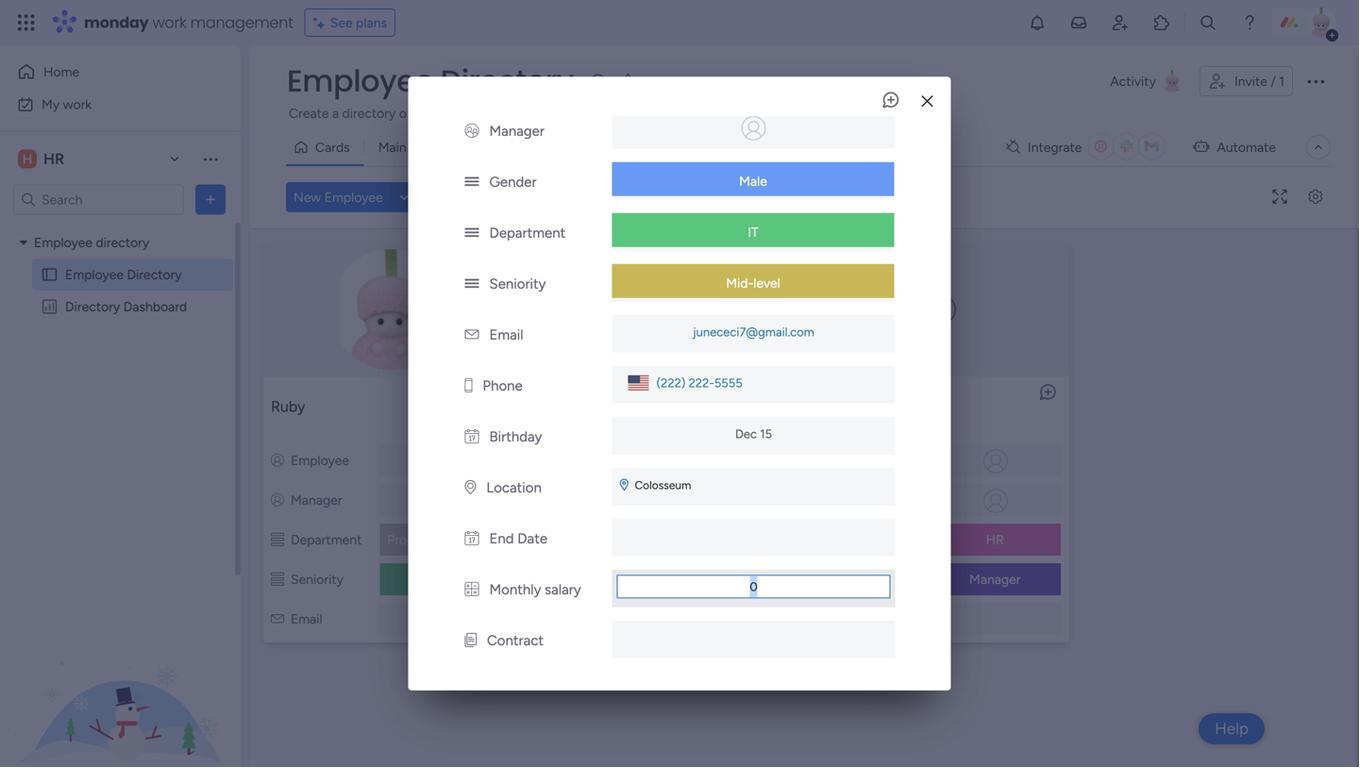 Task type: vqa. For each thing, say whether or not it's contained in the screenshot.
the bottommost junececi7@gmail.com link
yes



Task type: locate. For each thing, give the bounding box(es) containing it.
ruby
[[271, 398, 305, 416]]

to
[[1064, 105, 1077, 121]]

0 horizontal spatial employee directory
[[65, 267, 182, 283]]

1 horizontal spatial see
[[861, 104, 883, 120]]

collapse board header image
[[1311, 140, 1326, 155]]

0 horizontal spatial level
[[720, 571, 747, 587]]

directory up past
[[440, 60, 573, 102]]

hr
[[43, 150, 64, 168], [986, 532, 1004, 548]]

0 vertical spatial hr
[[43, 150, 64, 168]]

table
[[410, 139, 441, 155]]

mid-
[[726, 275, 753, 291], [693, 571, 720, 587]]

v2 email column image inside row group
[[821, 611, 834, 627]]

0 horizontal spatial card cover image image
[[276, 249, 507, 370]]

v2 status outline image
[[271, 532, 284, 548], [271, 571, 284, 587], [821, 571, 834, 587]]

row group containing ruby
[[254, 233, 1353, 656]]

2 the from the left
[[1177, 105, 1197, 121]]

dapulse date column image left birthday in the left of the page
[[465, 428, 479, 445]]

v2 status outline image
[[546, 532, 559, 548], [546, 571, 559, 587]]

seniority for employee 1
[[566, 571, 618, 587]]

card cover image image
[[276, 249, 507, 370], [551, 249, 781, 370], [926, 294, 956, 325]]

select product image
[[17, 13, 36, 32]]

arrow down image
[[675, 186, 698, 209]]

directory right a
[[342, 105, 396, 121]]

0 horizontal spatial 1
[[616, 398, 623, 416]]

5555
[[714, 375, 742, 391]]

it
[[748, 224, 759, 240]]

0 vertical spatial junececi7@gmail.com link
[[689, 324, 818, 340]]

notifications image
[[1028, 13, 1047, 32]]

mid-level inside row group
[[693, 571, 747, 587]]

angle down image
[[400, 190, 409, 204]]

email
[[489, 326, 523, 343], [291, 611, 322, 627], [840, 611, 872, 627], [449, 613, 479, 628]]

hr inside row group
[[986, 532, 1004, 548]]

invite members image
[[1111, 13, 1130, 32]]

monday
[[84, 12, 149, 33]]

v2 email column image
[[465, 326, 479, 343], [821, 611, 834, 627]]

seniority
[[489, 275, 546, 292], [291, 571, 344, 587], [566, 571, 618, 587], [840, 571, 893, 587]]

1 horizontal spatial dapulse person column image
[[821, 453, 834, 469]]

0 vertical spatial dapulse person column image
[[821, 453, 834, 469]]

1 vertical spatial junececi7@gmail.com link
[[662, 613, 791, 628]]

board
[[1105, 105, 1139, 121]]

the
[[750, 105, 769, 121], [1177, 105, 1197, 121]]

close image
[[922, 94, 933, 108]]

0 vertical spatial level
[[753, 275, 780, 291]]

option
[[0, 226, 241, 229]]

create a directory of current and past employees. each applicant hired during the recruitment process can automatically be moved to this board using the automation center.
[[289, 105, 1312, 121]]

0 horizontal spatial hr
[[43, 150, 64, 168]]

help
[[1215, 719, 1249, 738]]

1 vertical spatial mid-
[[693, 571, 720, 587]]

v2 status image for department
[[465, 224, 479, 241]]

1 v2 status image from the top
[[465, 224, 479, 241]]

can
[[895, 105, 916, 121]]

filter by person image
[[521, 188, 552, 207]]

automatically
[[920, 105, 999, 121]]

0 horizontal spatial work
[[63, 96, 92, 112]]

1 vertical spatial junececi7@gmail.com
[[666, 613, 787, 628]]

rubys email
[[413, 613, 479, 628]]

work for my
[[63, 96, 92, 112]]

this
[[1080, 105, 1102, 121]]

0 vertical spatial directory
[[440, 60, 573, 102]]

lottie animation image
[[0, 577, 241, 767]]

0 horizontal spatial mid-
[[693, 571, 720, 587]]

1 vertical spatial 1
[[616, 398, 623, 416]]

1 vertical spatial see
[[861, 104, 883, 120]]

see inside button
[[330, 15, 353, 31]]

0 vertical spatial v2 email column image
[[465, 326, 479, 343]]

0 vertical spatial v2 status outline image
[[546, 532, 559, 548]]

dashboard
[[123, 299, 187, 315]]

manager
[[489, 123, 544, 139], [291, 492, 342, 508], [566, 492, 617, 508], [840, 492, 892, 508], [969, 571, 1021, 587]]

employee directory up current
[[287, 60, 573, 102]]

open full screen image
[[1265, 190, 1295, 204]]

work
[[152, 12, 186, 33], [63, 96, 92, 112]]

1 vertical spatial dapulse person column image
[[271, 492, 284, 508]]

new
[[294, 189, 321, 205]]

0 horizontal spatial dapulse person column image
[[271, 492, 284, 508]]

employee
[[287, 60, 433, 102], [324, 189, 383, 205], [34, 235, 92, 251], [65, 267, 124, 283], [546, 398, 613, 416], [821, 398, 887, 416], [291, 453, 349, 469], [566, 453, 624, 469], [840, 453, 899, 469]]

the right during
[[750, 105, 769, 121]]

the right using
[[1177, 105, 1197, 121]]

0 vertical spatial work
[[152, 12, 186, 33]]

mid-level inside dialog
[[726, 275, 780, 291]]

directory inside list box
[[96, 235, 149, 251]]

dapulse date column image left end
[[465, 530, 479, 547]]

v2 email column image
[[271, 611, 284, 627]]

monday work management
[[84, 12, 293, 33]]

seniority for employee 3
[[840, 571, 893, 587]]

0 vertical spatial dapulse date column image
[[465, 428, 479, 445]]

0 vertical spatial junececi7@gmail.com
[[693, 324, 814, 340]]

work right monday
[[152, 12, 186, 33]]

1 horizontal spatial hr
[[986, 532, 1004, 548]]

1 vertical spatial v2 email column image
[[821, 611, 834, 627]]

v2 status outline image for ruby
[[271, 571, 284, 587]]

v2 status outline image for department
[[546, 532, 559, 548]]

1 dapulse date column image from the top
[[465, 428, 479, 445]]

my work
[[42, 96, 92, 112]]

list box
[[0, 223, 241, 578]]

0 vertical spatial see
[[330, 15, 353, 31]]

directory
[[342, 105, 396, 121], [96, 235, 149, 251]]

email inside dialog
[[489, 326, 523, 343]]

1 horizontal spatial mid-
[[726, 275, 753, 291]]

dialog
[[408, 0, 951, 691]]

invite
[[1234, 73, 1267, 89]]

1 horizontal spatial dapulse person column image
[[821, 492, 834, 508]]

0 horizontal spatial directory
[[65, 299, 120, 315]]

be
[[1002, 105, 1017, 121]]

2 dapulse date column image from the top
[[465, 530, 479, 547]]

date
[[517, 530, 547, 547]]

directory up dashboard
[[127, 267, 182, 283]]

1 horizontal spatial card cover image image
[[551, 249, 781, 370]]

level inside dialog
[[753, 275, 780, 291]]

level
[[753, 275, 780, 291], [720, 571, 747, 587]]

dapulse person column image down ruby
[[271, 492, 284, 508]]

my work button
[[11, 89, 203, 119]]

moved
[[1020, 105, 1061, 121]]

0 horizontal spatial see
[[330, 15, 353, 31]]

directory down search in workspace field
[[96, 235, 149, 251]]

show board description image
[[587, 72, 609, 91]]

location
[[486, 479, 542, 496]]

0 vertical spatial mid-level
[[726, 275, 780, 291]]

search everything image
[[1199, 13, 1217, 32]]

0 vertical spatial mid-
[[726, 275, 753, 291]]

home
[[43, 64, 79, 80]]

2 v2 status outline image from the top
[[546, 571, 559, 587]]

see left plans
[[330, 15, 353, 31]]

1 vertical spatial dapulse person column image
[[821, 492, 834, 508]]

inbox image
[[1069, 13, 1088, 32]]

directory dashboard
[[65, 299, 187, 315]]

public dashboard image
[[41, 298, 59, 316]]

v2 status image for seniority
[[465, 275, 479, 292]]

work inside button
[[63, 96, 92, 112]]

None field
[[617, 575, 890, 599]]

1 vertical spatial v2 status image
[[465, 275, 479, 292]]

mid-level
[[726, 275, 780, 291], [693, 571, 747, 587]]

mid-level for junececi7@gmail.com link corresponding to seniority v2 status outline image
[[693, 571, 747, 587]]

1 horizontal spatial 1
[[1279, 73, 1284, 89]]

see left more
[[861, 104, 883, 120]]

dapulse date column image for end date
[[465, 530, 479, 547]]

dapulse person column image down the "employee 3"
[[821, 453, 834, 469]]

0 horizontal spatial directory
[[96, 235, 149, 251]]

settings image
[[1301, 190, 1331, 204]]

0 horizontal spatial the
[[750, 105, 769, 121]]

lottie animation element
[[0, 577, 241, 767]]

dapulse person column image for employee
[[271, 453, 284, 469]]

1 vertical spatial directory
[[127, 267, 182, 283]]

see
[[330, 15, 353, 31], [861, 104, 883, 120]]

department
[[489, 224, 566, 241], [291, 532, 362, 548], [566, 532, 637, 548], [840, 532, 912, 548]]

dapulse integrations image
[[1006, 140, 1020, 154]]

ruby anderson image
[[1306, 8, 1336, 38]]

email for mid-level
[[489, 326, 523, 343]]

male
[[739, 173, 767, 189]]

caret down image
[[20, 236, 27, 249]]

main table button
[[364, 132, 455, 162]]

1 horizontal spatial employee directory
[[287, 60, 573, 102]]

1 horizontal spatial v2 email column image
[[821, 611, 834, 627]]

2 horizontal spatial card cover image image
[[926, 294, 956, 325]]

junececi7@gmail.com link
[[689, 324, 818, 340], [662, 613, 791, 628]]

dapulse date column image
[[465, 428, 479, 445], [465, 530, 479, 547]]

0 horizontal spatial v2 email column image
[[465, 326, 479, 343]]

2 horizontal spatial directory
[[440, 60, 573, 102]]

1 vertical spatial v2 status outline image
[[546, 571, 559, 587]]

directory right public dashboard 'icon' at the left of the page
[[65, 299, 120, 315]]

1 inside row group
[[616, 398, 623, 416]]

directory
[[440, 60, 573, 102], [127, 267, 182, 283], [65, 299, 120, 315]]

2 v2 status image from the top
[[465, 275, 479, 292]]

automation
[[1200, 105, 1268, 121]]

1 horizontal spatial the
[[1177, 105, 1197, 121]]

list box containing employee directory
[[0, 223, 241, 578]]

1 vertical spatial directory
[[96, 235, 149, 251]]

1 vertical spatial employee directory
[[65, 267, 182, 283]]

1 horizontal spatial work
[[152, 12, 186, 33]]

dapulse date column image for birthday
[[465, 428, 479, 445]]

executive
[[416, 571, 474, 587]]

department for v2 status outline icon corresponding to ruby
[[291, 532, 362, 548]]

v2 file column image
[[465, 632, 477, 649]]

Search in workspace field
[[40, 189, 158, 210]]

1 vertical spatial mid-level
[[693, 571, 747, 587]]

employee directory up 'directory dashboard'
[[65, 267, 182, 283]]

main table
[[378, 139, 441, 155]]

0 horizontal spatial dapulse person column image
[[271, 453, 284, 469]]

v2 status outline image right monthly
[[546, 571, 559, 587]]

see plans button
[[305, 8, 396, 37]]

process
[[845, 105, 892, 121]]

0 vertical spatial v2 status image
[[465, 224, 479, 241]]

email for executive
[[291, 611, 322, 627]]

v2 status outline image right end
[[546, 532, 559, 548]]

/
[[1271, 73, 1276, 89]]

1 horizontal spatial directory
[[342, 105, 396, 121]]

1 vertical spatial dapulse date column image
[[465, 530, 479, 547]]

department inside dialog
[[489, 224, 566, 241]]

work right my on the left
[[63, 96, 92, 112]]

dapulse person column image
[[271, 453, 284, 469], [821, 492, 834, 508]]

help image
[[1240, 13, 1259, 32]]

1 vertical spatial hr
[[986, 532, 1004, 548]]

plans
[[356, 15, 387, 31]]

cards
[[315, 139, 350, 155]]

row group
[[254, 233, 1353, 656]]

more
[[887, 104, 917, 120]]

my
[[42, 96, 60, 112]]

v2 status image
[[465, 224, 479, 241], [465, 275, 479, 292]]

dapulse person column image
[[821, 453, 834, 469], [271, 492, 284, 508]]

dapulse person column image for manager
[[271, 492, 284, 508]]

filter button
[[609, 182, 698, 212]]

0 vertical spatial employee directory
[[287, 60, 573, 102]]

1 vertical spatial work
[[63, 96, 92, 112]]

activity button
[[1103, 66, 1192, 96]]

see plans
[[330, 15, 387, 31]]

1 v2 status outline image from the top
[[546, 532, 559, 548]]

1 vertical spatial level
[[720, 571, 747, 587]]

employee directory
[[34, 235, 149, 251]]

v2 multiple person column image
[[465, 123, 479, 139]]

workspace selection element
[[18, 148, 67, 170]]

employee directory
[[287, 60, 573, 102], [65, 267, 182, 283]]

see for see more
[[861, 104, 883, 120]]

1 horizontal spatial level
[[753, 275, 780, 291]]

current
[[415, 105, 458, 121]]

activity
[[1110, 73, 1156, 89]]

0 vertical spatial 1
[[1279, 73, 1284, 89]]

work for monday
[[152, 12, 186, 33]]

0 vertical spatial dapulse person column image
[[271, 453, 284, 469]]



Task type: describe. For each thing, give the bounding box(es) containing it.
seniority for ruby
[[291, 571, 344, 587]]

help button
[[1199, 713, 1265, 745]]

contract
[[487, 632, 544, 649]]

(222) 222-5555 link
[[649, 371, 742, 395]]

birthday
[[489, 428, 542, 445]]

1 horizontal spatial directory
[[127, 267, 182, 283]]

and
[[461, 105, 483, 121]]

hired
[[675, 105, 705, 121]]

employee 3
[[821, 398, 899, 416]]

public board image
[[41, 266, 59, 284]]

automate
[[1217, 139, 1276, 155]]

hr inside workspace selection element
[[43, 150, 64, 168]]

invite / 1
[[1234, 73, 1284, 89]]

sort button
[[704, 182, 771, 212]]

production
[[387, 532, 452, 548]]

Employee Directory field
[[282, 60, 578, 102]]

during
[[709, 105, 746, 121]]

0 vertical spatial directory
[[342, 105, 396, 121]]

using
[[1142, 105, 1174, 121]]

2 vertical spatial directory
[[65, 299, 120, 315]]

v2 location column image
[[465, 479, 476, 496]]

1 the from the left
[[750, 105, 769, 121]]

see for see plans
[[330, 15, 353, 31]]

center.
[[1271, 105, 1312, 121]]

home button
[[11, 57, 203, 87]]

monthly salary
[[489, 581, 581, 598]]

card cover image image for ruby
[[276, 249, 507, 370]]

production management
[[387, 532, 533, 548]]

rubys
[[413, 613, 446, 628]]

sort
[[734, 189, 759, 205]]

see more
[[861, 104, 917, 120]]

main
[[378, 139, 406, 155]]

card cover image image for employee 1
[[551, 249, 781, 370]]

dapulse person column image for employee
[[821, 453, 834, 469]]

employees.
[[515, 105, 582, 121]]

workspace image
[[18, 149, 37, 169]]

employee 1
[[546, 398, 623, 416]]

management
[[190, 12, 293, 33]]

junececi7@gmail.com inside dialog
[[693, 324, 814, 340]]

apps image
[[1152, 13, 1171, 32]]

a
[[332, 105, 339, 121]]

integrate
[[1028, 139, 1082, 155]]

add to favorites image
[[619, 71, 638, 90]]

create
[[289, 105, 329, 121]]

invite / 1 button
[[1199, 66, 1293, 96]]

1 inside button
[[1279, 73, 1284, 89]]

junececi7@gmail.com link for seniority v2 status outline image
[[662, 613, 791, 628]]

filter
[[639, 189, 669, 205]]

end date
[[489, 530, 547, 547]]

v2 email column image for gender
[[465, 326, 479, 343]]

management
[[455, 532, 533, 548]]

dapulse person column image for manager
[[821, 492, 834, 508]]

new employee
[[294, 189, 383, 205]]

phone
[[483, 377, 523, 394]]

past
[[486, 105, 512, 121]]

15
[[760, 426, 772, 441]]

gender
[[489, 173, 537, 190]]

h
[[22, 151, 32, 167]]

monthly
[[489, 581, 541, 598]]

cards button
[[286, 132, 364, 162]]

junececi7@gmail.com link for seniority v2 status image
[[689, 324, 818, 340]]

each
[[585, 105, 614, 121]]

end
[[489, 530, 514, 547]]

dec
[[735, 426, 757, 441]]

of
[[399, 105, 412, 121]]

3
[[891, 398, 899, 416]]

Search field
[[454, 184, 511, 210]]

mid-level for seniority v2 status image junececi7@gmail.com link
[[726, 275, 780, 291]]

recruitment
[[772, 105, 842, 121]]

salary
[[545, 581, 581, 598]]

department for seniority v2 status outline image
[[566, 532, 637, 548]]

new employee button
[[286, 182, 390, 212]]

(222)
[[656, 375, 686, 391]]

v2 phone column image
[[465, 377, 472, 394]]

v2 status outline image for employee 3
[[821, 571, 834, 587]]

manager inside dialog
[[489, 123, 544, 139]]

v2 email column image for manager
[[821, 611, 834, 627]]

dialog containing manager
[[408, 0, 951, 691]]

(222) 222-5555
[[656, 375, 742, 391]]

autopilot image
[[1193, 134, 1209, 158]]

rubys email link
[[409, 613, 483, 628]]

v2 status image
[[465, 173, 479, 190]]

none field inside dialog
[[617, 575, 890, 599]]

colosseum
[[635, 478, 691, 492]]

dapulse numbers column image
[[465, 581, 479, 598]]

see more link
[[859, 103, 919, 122]]

department for seniority v2 status image
[[489, 224, 566, 241]]

email for manager
[[840, 611, 872, 627]]

222-
[[689, 375, 714, 391]]

applicant
[[618, 105, 672, 121]]

v2 status outline image for seniority
[[546, 571, 559, 587]]

employee inside new employee button
[[324, 189, 383, 205]]

dec 15
[[735, 426, 772, 441]]



